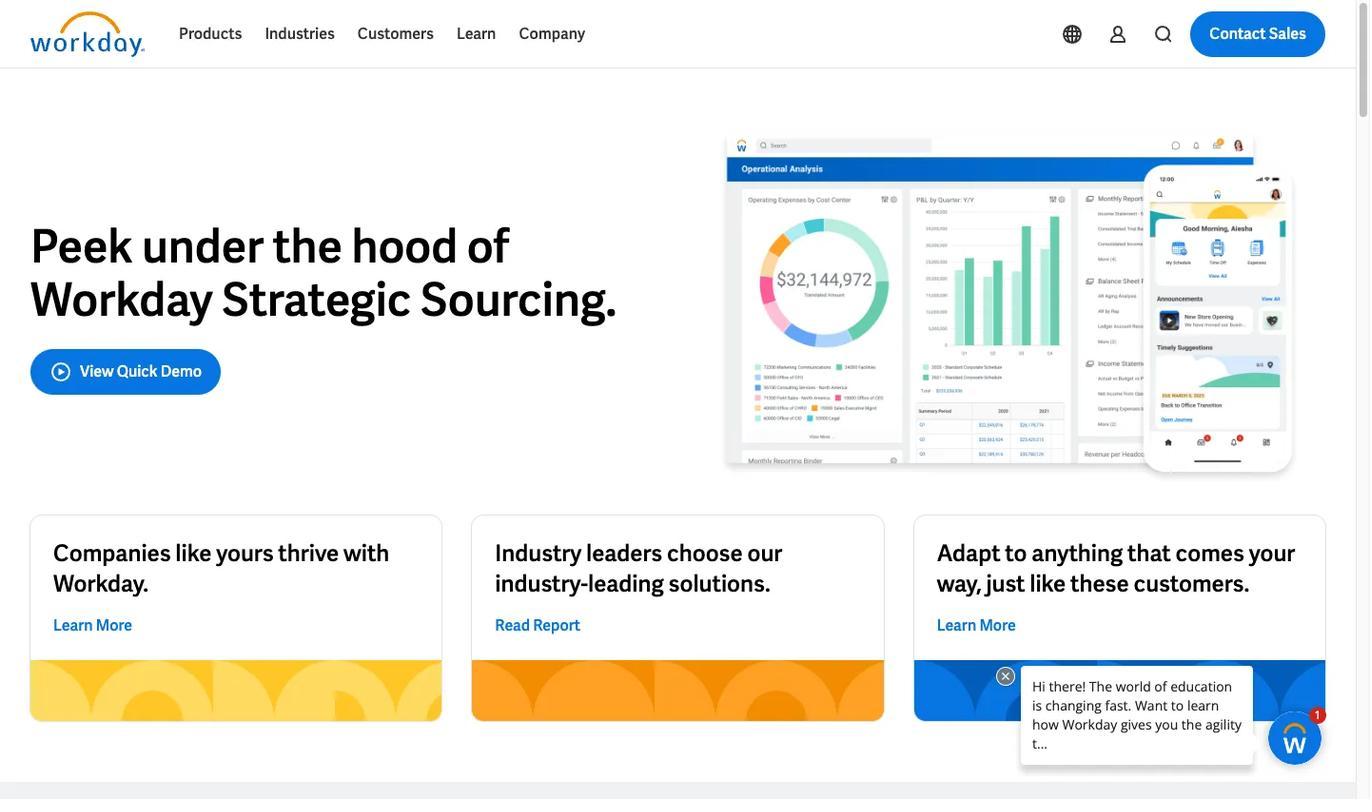Task type: describe. For each thing, give the bounding box(es) containing it.
learn more for adapt to anything that comes your way, just like these customers.
[[937, 615, 1016, 635]]

read
[[495, 615, 530, 635]]

with
[[344, 538, 389, 568]]

contact
[[1210, 24, 1266, 44]]

choose
[[667, 538, 743, 568]]

of
[[467, 217, 509, 276]]

peek under the hood of workday strategic sourcing.
[[30, 217, 617, 329]]

workday.
[[53, 569, 149, 598]]

industry
[[495, 538, 582, 568]]

that
[[1127, 538, 1171, 568]]

adapt to anything that comes your way, just like these customers.
[[937, 538, 1295, 598]]

industry leaders choose our industry-leading solutions.
[[495, 538, 782, 598]]

companies like yours thrive with workday.
[[53, 538, 389, 598]]

like inside adapt to anything that comes your way, just like these customers.
[[1030, 569, 1066, 598]]

leading
[[588, 569, 664, 598]]

company
[[519, 24, 585, 44]]

quick
[[117, 361, 157, 381]]

customers
[[358, 24, 434, 44]]

to
[[1005, 538, 1027, 568]]

read report link
[[495, 615, 580, 637]]

adapt
[[937, 538, 1001, 568]]

contact sales link
[[1191, 11, 1325, 57]]

way,
[[937, 569, 982, 598]]

read report
[[495, 615, 580, 635]]

company button
[[508, 11, 597, 57]]

our
[[747, 538, 782, 568]]

view quick demo
[[80, 361, 202, 381]]

go to the homepage image
[[30, 11, 145, 57]]

report
[[533, 615, 580, 635]]

thrive
[[278, 538, 339, 568]]

learn more link for companies like yours thrive with workday.
[[53, 615, 132, 637]]

desktop view of financial management operational analysis dashboard showing operating expenses by cost center and mobile view of human capital management home screen showing suggested tasks and announcements. image
[[693, 129, 1325, 485]]

learn more link for adapt to anything that comes your way, just like these customers.
[[937, 615, 1016, 637]]

industry-
[[495, 569, 588, 598]]

view quick demo link
[[30, 349, 221, 395]]

learn inside dropdown button
[[457, 24, 496, 44]]

comes
[[1175, 538, 1244, 568]]

customers.
[[1134, 569, 1250, 598]]

yours
[[216, 538, 274, 568]]

sourcing.
[[420, 270, 617, 329]]

more for adapt to anything that comes your way, just like these customers.
[[979, 615, 1016, 635]]



Task type: locate. For each thing, give the bounding box(es) containing it.
more for companies like yours thrive with workday.
[[96, 615, 132, 635]]

view
[[80, 361, 114, 381]]

these
[[1070, 569, 1129, 598]]

2 learn more link from the left
[[937, 615, 1016, 637]]

2 learn more from the left
[[937, 615, 1016, 635]]

0 horizontal spatial like
[[175, 538, 212, 568]]

learn for adapt to anything that comes your way, just like these customers.
[[937, 615, 976, 635]]

solutions.
[[668, 569, 770, 598]]

contact sales
[[1210, 24, 1306, 44]]

workday
[[30, 270, 213, 329]]

1 learn more link from the left
[[53, 615, 132, 637]]

like right just
[[1030, 569, 1066, 598]]

1 horizontal spatial learn more
[[937, 615, 1016, 635]]

1 horizontal spatial more
[[979, 615, 1016, 635]]

0 horizontal spatial learn
[[53, 615, 93, 635]]

anything
[[1032, 538, 1123, 568]]

more down just
[[979, 615, 1016, 635]]

0 horizontal spatial learn more
[[53, 615, 132, 635]]

learn down the workday.
[[53, 615, 93, 635]]

industries
[[265, 24, 335, 44]]

your
[[1249, 538, 1295, 568]]

peek
[[30, 217, 133, 276]]

1 learn more from the left
[[53, 615, 132, 635]]

learn more
[[53, 615, 132, 635], [937, 615, 1016, 635]]

learn more link
[[53, 615, 132, 637], [937, 615, 1016, 637]]

more down the workday.
[[96, 615, 132, 635]]

industries button
[[253, 11, 346, 57]]

1 vertical spatial like
[[1030, 569, 1066, 598]]

like
[[175, 538, 212, 568], [1030, 569, 1066, 598]]

learn button
[[445, 11, 508, 57]]

0 horizontal spatial more
[[96, 615, 132, 635]]

1 horizontal spatial learn more link
[[937, 615, 1016, 637]]

like left yours on the left
[[175, 538, 212, 568]]

sales
[[1269, 24, 1306, 44]]

learn more link down the workday.
[[53, 615, 132, 637]]

more
[[96, 615, 132, 635], [979, 615, 1016, 635]]

learn left the company
[[457, 24, 496, 44]]

learn more down the workday.
[[53, 615, 132, 635]]

customers button
[[346, 11, 445, 57]]

learn more link down way,
[[937, 615, 1016, 637]]

1 horizontal spatial like
[[1030, 569, 1066, 598]]

strategic
[[222, 270, 411, 329]]

learn more down way,
[[937, 615, 1016, 635]]

companies
[[53, 538, 171, 568]]

demo
[[160, 361, 202, 381]]

hood
[[351, 217, 458, 276]]

just
[[986, 569, 1025, 598]]

0 horizontal spatial learn more link
[[53, 615, 132, 637]]

1 horizontal spatial learn
[[457, 24, 496, 44]]

leaders
[[586, 538, 662, 568]]

the
[[273, 217, 342, 276]]

1 more from the left
[[96, 615, 132, 635]]

0 vertical spatial like
[[175, 538, 212, 568]]

like inside companies like yours thrive with workday.
[[175, 538, 212, 568]]

2 more from the left
[[979, 615, 1016, 635]]

under
[[142, 217, 264, 276]]

products
[[179, 24, 242, 44]]

learn down way,
[[937, 615, 976, 635]]

learn
[[457, 24, 496, 44], [53, 615, 93, 635], [937, 615, 976, 635]]

2 horizontal spatial learn
[[937, 615, 976, 635]]

products button
[[167, 11, 253, 57]]

learn for companies like yours thrive with workday.
[[53, 615, 93, 635]]

learn more for companies like yours thrive with workday.
[[53, 615, 132, 635]]



Task type: vqa. For each thing, say whether or not it's contained in the screenshot.
Professional
no



